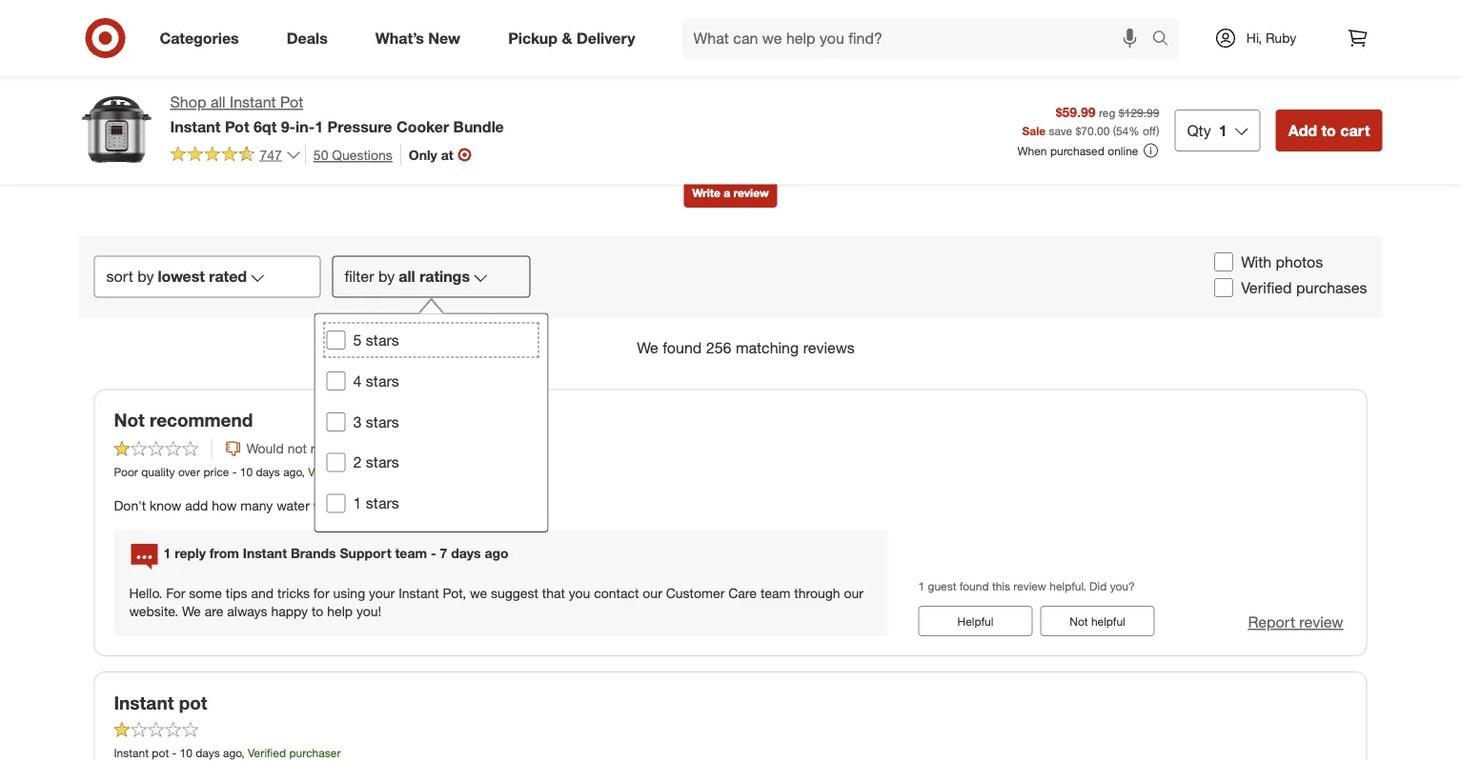 Task type: describe. For each thing, give the bounding box(es) containing it.
pickup & delivery link
[[492, 17, 659, 59]]

purchased
[[1051, 143, 1105, 158]]

see more review images button
[[1067, 15, 1186, 134]]

customer
[[666, 585, 725, 602]]

0 vertical spatial found
[[663, 339, 702, 358]]

when purchased online
[[1018, 143, 1139, 158]]

deals link
[[271, 17, 352, 59]]

tricks
[[278, 585, 310, 602]]

don't know add how many water while using
[[114, 498, 380, 514]]

instant inside hello. for some tips and tricks for using your instant pot, we suggest that you contact our customer care team through our website. we are always happy to help you!
[[399, 585, 439, 602]]

that
[[542, 585, 565, 602]]

(
[[1114, 123, 1117, 138]]

by for sort by
[[138, 268, 154, 287]]

sort
[[106, 268, 133, 287]]

what's
[[376, 29, 424, 47]]

3
[[353, 413, 362, 432]]

to inside hello. for some tips and tricks for using your instant pot, we suggest that you contact our customer care team through our website. we are always happy to help you!
[[312, 604, 324, 621]]

instant down website.
[[114, 693, 174, 715]]

online
[[1108, 143, 1139, 158]]

price
[[203, 466, 229, 480]]

search button
[[1144, 17, 1190, 63]]

you?
[[1111, 580, 1135, 595]]

suggest
[[491, 585, 539, 602]]

your
[[369, 585, 395, 602]]

pot for instant pot - 10 days ago , verified purchaser
[[152, 747, 169, 761]]

guest review image 6 of 12, zoom in image
[[933, 15, 1052, 134]]

review right report
[[1300, 614, 1344, 633]]

ratings
[[420, 268, 470, 287]]

not
[[288, 441, 307, 458]]

questions
[[332, 146, 393, 163]]

1 horizontal spatial pot
[[280, 93, 303, 112]]

report review
[[1249, 614, 1344, 633]]

)
[[1157, 123, 1160, 138]]

many
[[241, 498, 273, 514]]

support
[[340, 546, 392, 562]]

What can we help you find? suggestions appear below search field
[[682, 17, 1157, 59]]

cooker
[[397, 117, 449, 136]]

categories
[[160, 29, 239, 47]]

0 vertical spatial team
[[395, 546, 427, 562]]

pickup & delivery
[[508, 29, 636, 47]]

more
[[1125, 56, 1156, 73]]

guest review image 4 of 12, zoom in image
[[664, 15, 783, 134]]

1 horizontal spatial recommend
[[311, 441, 383, 458]]

2
[[353, 454, 362, 473]]

1 stars
[[353, 495, 399, 514]]

instant down instant pot
[[114, 747, 149, 761]]

would not recommend
[[247, 441, 383, 458]]

guest review image 1 of 12, zoom in image
[[260, 15, 380, 134]]

1 stars checkbox
[[327, 495, 346, 514]]

would
[[247, 441, 284, 458]]

reg
[[1100, 105, 1116, 120]]

pot for instant pot
[[179, 693, 207, 715]]

a
[[724, 186, 731, 200]]

ruby
[[1266, 30, 1297, 46]]

for
[[314, 585, 330, 602]]

see
[[1098, 56, 1121, 73]]

sale
[[1023, 123, 1046, 138]]

only at
[[409, 146, 454, 163]]

50 questions link
[[305, 144, 393, 166]]

9-
[[281, 117, 296, 136]]

guest review image 2 of 12, zoom in image
[[395, 15, 514, 134]]

with photos
[[1242, 253, 1324, 272]]

$129.99
[[1119, 105, 1160, 120]]

instant pot
[[114, 693, 207, 715]]

2 horizontal spatial verified
[[1242, 279, 1293, 298]]

not recommend
[[114, 410, 253, 432]]

in-
[[296, 117, 315, 136]]

while
[[314, 498, 344, 514]]

2 vertical spatial days
[[196, 747, 220, 761]]

over
[[178, 466, 200, 480]]

always
[[227, 604, 268, 621]]

4 stars checkbox
[[327, 372, 346, 391]]

4
[[353, 372, 362, 391]]

write a review button
[[684, 178, 778, 208]]

and
[[251, 585, 274, 602]]

instant down "shop"
[[170, 117, 221, 136]]

we inside hello. for some tips and tricks for using your instant pot, we suggest that you contact our customer care team through our website. we are always happy to help you!
[[182, 604, 201, 621]]

0 vertical spatial days
[[256, 466, 280, 480]]

quality
[[141, 466, 175, 480]]

not helpful button
[[1041, 607, 1155, 638]]

contact
[[594, 585, 639, 602]]

5 stars checkbox
[[327, 331, 346, 351]]

stars for 5 stars
[[366, 332, 399, 350]]

helpful.
[[1050, 580, 1087, 595]]

know
[[150, 498, 182, 514]]

%
[[1129, 123, 1140, 138]]

we
[[470, 585, 487, 602]]

rated
[[209, 268, 247, 287]]

stars for 3 stars
[[366, 413, 399, 432]]

With photos checkbox
[[1215, 253, 1234, 272]]

brands
[[291, 546, 336, 562]]

reviews
[[804, 339, 855, 358]]

using for while
[[348, 498, 380, 514]]

pickup
[[508, 29, 558, 47]]

1 vertical spatial all
[[399, 268, 416, 287]]

256
[[706, 339, 732, 358]]

to inside button
[[1322, 121, 1337, 140]]

some
[[189, 585, 222, 602]]

matching
[[736, 339, 799, 358]]



Task type: locate. For each thing, give the bounding box(es) containing it.
not helpful
[[1070, 615, 1126, 630]]

$59.99
[[1056, 103, 1096, 120]]

reply
[[175, 546, 206, 562]]

instant up 'and'
[[243, 546, 287, 562]]

not inside button
[[1070, 615, 1089, 630]]

not for not helpful
[[1070, 615, 1089, 630]]

review
[[1084, 75, 1123, 92], [734, 186, 769, 200], [1014, 580, 1047, 595], [1300, 614, 1344, 633]]

by for filter by
[[379, 268, 395, 287]]

5
[[353, 332, 362, 350]]

using right 1 stars option at the bottom left
[[348, 498, 380, 514]]

all
[[211, 93, 226, 112], [399, 268, 416, 287]]

1 right 1 stars option at the bottom left
[[353, 495, 362, 514]]

stars down 2 stars
[[366, 495, 399, 514]]

tips
[[226, 585, 248, 602]]

1 vertical spatial to
[[312, 604, 324, 621]]

0 vertical spatial -
[[232, 466, 237, 480]]

at
[[441, 146, 454, 163]]

deals
[[287, 29, 328, 47]]

image of instant pot 6qt 9-in-1 pressure cooker bundle image
[[79, 92, 155, 168]]

add
[[1289, 121, 1318, 140]]

1 right qty at the right
[[1220, 121, 1228, 140]]

instant pot - 10 days ago , verified purchaser
[[114, 747, 341, 761]]

1 vertical spatial found
[[960, 580, 989, 595]]

,
[[302, 466, 305, 480], [242, 747, 245, 761]]

2 stars from the top
[[366, 372, 399, 391]]

days down would
[[256, 466, 280, 480]]

0 vertical spatial we
[[637, 339, 659, 358]]

1 horizontal spatial by
[[379, 268, 395, 287]]

1 for 1 guest found this review helpful. did you?
[[919, 580, 925, 595]]

0 vertical spatial ,
[[302, 466, 305, 480]]

1 horizontal spatial verified
[[308, 466, 346, 480]]

2 our from the left
[[845, 585, 864, 602]]

pot
[[179, 693, 207, 715], [152, 747, 169, 761]]

stars right 3
[[366, 413, 399, 432]]

70.00
[[1082, 123, 1110, 138]]

delivery
[[577, 29, 636, 47]]

qty 1
[[1188, 121, 1228, 140]]

0 horizontal spatial 10
[[180, 747, 193, 761]]

poor quality over price - 10 days ago , verified purchaser
[[114, 466, 401, 480]]

1 vertical spatial recommend
[[311, 441, 383, 458]]

by right filter
[[379, 268, 395, 287]]

all right "shop"
[[211, 93, 226, 112]]

0 vertical spatial pot
[[179, 693, 207, 715]]

- down instant pot
[[172, 747, 177, 761]]

cart
[[1341, 121, 1371, 140]]

stars for 1 stars
[[366, 495, 399, 514]]

1 vertical spatial team
[[761, 585, 791, 602]]

6qt
[[254, 117, 277, 136]]

0 horizontal spatial verified
[[248, 747, 286, 761]]

&
[[562, 29, 573, 47]]

review down see
[[1084, 75, 1123, 92]]

instant up 6qt
[[230, 93, 276, 112]]

not for not recommend
[[114, 410, 145, 432]]

1 horizontal spatial team
[[761, 585, 791, 602]]

to
[[1322, 121, 1337, 140], [312, 604, 324, 621]]

our right contact
[[643, 585, 663, 602]]

0 vertical spatial verified
[[1242, 279, 1293, 298]]

not up poor
[[114, 410, 145, 432]]

1 reply from instant brands support team - 7 days ago
[[164, 546, 509, 562]]

pot left 6qt
[[225, 117, 249, 136]]

through
[[795, 585, 841, 602]]

verified purchases
[[1242, 279, 1368, 298]]

using up help
[[333, 585, 365, 602]]

team left 7
[[395, 546, 427, 562]]

1 our from the left
[[643, 585, 663, 602]]

1 horizontal spatial all
[[399, 268, 416, 287]]

2 vertical spatial -
[[172, 747, 177, 761]]

we found 256 matching reviews
[[637, 339, 855, 358]]

team
[[395, 546, 427, 562], [761, 585, 791, 602]]

2 vertical spatial verified
[[248, 747, 286, 761]]

1 left reply
[[164, 546, 171, 562]]

1 horizontal spatial 10
[[240, 466, 253, 480]]

off
[[1143, 123, 1157, 138]]

1 vertical spatial we
[[182, 604, 201, 621]]

pot down instant pot
[[152, 747, 169, 761]]

747
[[260, 146, 282, 163]]

our right through on the right of the page
[[845, 585, 864, 602]]

0 vertical spatial not
[[114, 410, 145, 432]]

using for for
[[333, 585, 365, 602]]

0 horizontal spatial purchaser
[[289, 747, 341, 761]]

happy
[[271, 604, 308, 621]]

1 for 1 stars
[[353, 495, 362, 514]]

1 vertical spatial purchaser
[[289, 747, 341, 761]]

shop
[[170, 93, 206, 112]]

1 inside 'shop all instant pot instant pot 6qt 9-in-1 pressure cooker bundle'
[[315, 117, 323, 136]]

1 guest found this review helpful. did you?
[[919, 580, 1135, 595]]

recommend up over
[[150, 410, 253, 432]]

1 stars from the top
[[366, 332, 399, 350]]

recommend down 3 stars option
[[311, 441, 383, 458]]

1 left guest
[[919, 580, 925, 595]]

using inside hello. for some tips and tricks for using your instant pot, we suggest that you contact our customer care team through our website. we are always happy to help you!
[[333, 585, 365, 602]]

0 vertical spatial all
[[211, 93, 226, 112]]

this
[[993, 580, 1011, 595]]

don't
[[114, 498, 146, 514]]

0 vertical spatial pot
[[280, 93, 303, 112]]

review inside see more review images
[[1084, 75, 1123, 92]]

10 right 'price'
[[240, 466, 253, 480]]

are
[[205, 604, 224, 621]]

pot up 9-
[[280, 93, 303, 112]]

1 vertical spatial days
[[451, 546, 481, 562]]

did
[[1090, 580, 1107, 595]]

3 stars checkbox
[[327, 413, 346, 432]]

1 vertical spatial pot
[[225, 117, 249, 136]]

all inside 'shop all instant pot instant pot 6qt 9-in-1 pressure cooker bundle'
[[211, 93, 226, 112]]

50
[[314, 146, 328, 163]]

2 horizontal spatial days
[[451, 546, 481, 562]]

5 stars from the top
[[366, 495, 399, 514]]

filter
[[345, 268, 374, 287]]

guest review image 5 of 12, zoom in image
[[798, 15, 917, 134]]

3 stars
[[353, 413, 399, 432]]

instant left the pot,
[[399, 585, 439, 602]]

0 horizontal spatial -
[[172, 747, 177, 761]]

1 by from the left
[[138, 268, 154, 287]]

0 vertical spatial to
[[1322, 121, 1337, 140]]

1 vertical spatial -
[[431, 546, 436, 562]]

2 vertical spatial ago
[[223, 747, 242, 761]]

0 vertical spatial 10
[[240, 466, 253, 480]]

0 horizontal spatial ago
[[223, 747, 242, 761]]

1 vertical spatial ago
[[485, 546, 509, 562]]

search
[[1144, 31, 1190, 49]]

- left 7
[[431, 546, 436, 562]]

1 up 50
[[315, 117, 323, 136]]

we left the 256
[[637, 339, 659, 358]]

save
[[1050, 123, 1073, 138]]

0 horizontal spatial pot
[[225, 117, 249, 136]]

1 horizontal spatial we
[[637, 339, 659, 358]]

1 vertical spatial ,
[[242, 747, 245, 761]]

website.
[[129, 604, 178, 621]]

add
[[185, 498, 208, 514]]

2 stars checkbox
[[327, 454, 346, 473]]

0 horizontal spatial all
[[211, 93, 226, 112]]

hello. for some tips and tricks for using your instant pot, we suggest that you contact our customer care team through our website. we are always happy to help you!
[[129, 585, 864, 621]]

not left helpful
[[1070, 615, 1089, 630]]

1 for 1 reply from instant brands support team - 7 days ago
[[164, 546, 171, 562]]

add to cart
[[1289, 121, 1371, 140]]

team inside hello. for some tips and tricks for using your instant pot, we suggest that you contact our customer care team through our website. we are always happy to help you!
[[761, 585, 791, 602]]

our
[[643, 585, 663, 602], [845, 585, 864, 602]]

- right 'price'
[[232, 466, 237, 480]]

found left the 256
[[663, 339, 702, 358]]

0 horizontal spatial days
[[196, 747, 220, 761]]

team right care
[[761, 585, 791, 602]]

4 stars from the top
[[366, 454, 399, 473]]

hello.
[[129, 585, 162, 602]]

0 horizontal spatial by
[[138, 268, 154, 287]]

stars right 5
[[366, 332, 399, 350]]

review right the this
[[1014, 580, 1047, 595]]

0 horizontal spatial we
[[182, 604, 201, 621]]

1 horizontal spatial -
[[232, 466, 237, 480]]

pot
[[280, 93, 303, 112], [225, 117, 249, 136]]

1 horizontal spatial purchaser
[[350, 466, 401, 480]]

5 stars
[[353, 332, 399, 350]]

2 horizontal spatial ago
[[485, 546, 509, 562]]

what's new link
[[359, 17, 485, 59]]

days right 7
[[451, 546, 481, 562]]

1 horizontal spatial to
[[1322, 121, 1337, 140]]

hi, ruby
[[1247, 30, 1297, 46]]

guest review image 3 of 12, zoom in image
[[529, 15, 648, 134]]

0 horizontal spatial ,
[[242, 747, 245, 761]]

0 vertical spatial purchaser
[[350, 466, 401, 480]]

days down instant pot
[[196, 747, 220, 761]]

3 stars from the top
[[366, 413, 399, 432]]

from
[[210, 546, 239, 562]]

1 horizontal spatial our
[[845, 585, 864, 602]]

hi,
[[1247, 30, 1263, 46]]

filter by all ratings
[[345, 268, 470, 287]]

0 vertical spatial ago
[[283, 466, 302, 480]]

2 stars
[[353, 454, 399, 473]]

1 horizontal spatial ,
[[302, 466, 305, 480]]

747 link
[[170, 144, 301, 167]]

1 horizontal spatial ago
[[283, 466, 302, 480]]

0 horizontal spatial our
[[643, 585, 663, 602]]

2 by from the left
[[379, 268, 395, 287]]

1 vertical spatial 10
[[180, 747, 193, 761]]

all left ratings
[[399, 268, 416, 287]]

to right add
[[1322, 121, 1337, 140]]

pressure
[[328, 117, 392, 136]]

how
[[212, 498, 237, 514]]

0 vertical spatial recommend
[[150, 410, 253, 432]]

purchaser
[[350, 466, 401, 480], [289, 747, 341, 761]]

1 vertical spatial using
[[333, 585, 365, 602]]

0 horizontal spatial pot
[[152, 747, 169, 761]]

0 horizontal spatial recommend
[[150, 410, 253, 432]]

stars right 4
[[366, 372, 399, 391]]

found left the this
[[960, 580, 989, 595]]

0 horizontal spatial team
[[395, 546, 427, 562]]

guest
[[928, 580, 957, 595]]

review right a
[[734, 186, 769, 200]]

2 horizontal spatial -
[[431, 546, 436, 562]]

write a review
[[693, 186, 769, 200]]

1 horizontal spatial found
[[960, 580, 989, 595]]

see more review images
[[1084, 56, 1169, 92]]

stars right 2
[[366, 454, 399, 473]]

new
[[429, 29, 461, 47]]

pot up instant pot - 10 days ago , verified purchaser
[[179, 693, 207, 715]]

stars for 2 stars
[[366, 454, 399, 473]]

0 horizontal spatial found
[[663, 339, 702, 358]]

for
[[166, 585, 185, 602]]

1 horizontal spatial not
[[1070, 615, 1089, 630]]

purchases
[[1297, 279, 1368, 298]]

0 horizontal spatial to
[[312, 604, 324, 621]]

0 vertical spatial using
[[348, 498, 380, 514]]

1 vertical spatial verified
[[308, 466, 346, 480]]

stars for 4 stars
[[366, 372, 399, 391]]

add to cart button
[[1277, 110, 1383, 151]]

helpful
[[1092, 615, 1126, 630]]

pot,
[[443, 585, 466, 602]]

care
[[729, 585, 757, 602]]

1 vertical spatial not
[[1070, 615, 1089, 630]]

1 vertical spatial pot
[[152, 747, 169, 761]]

we left are
[[182, 604, 201, 621]]

report review button
[[1249, 613, 1344, 635]]

1 horizontal spatial days
[[256, 466, 280, 480]]

Verified purchases checkbox
[[1215, 279, 1234, 298]]

10 down instant pot
[[180, 747, 193, 761]]

50 questions
[[314, 146, 393, 163]]

verified
[[1242, 279, 1293, 298], [308, 466, 346, 480], [248, 747, 286, 761]]

to down for
[[312, 604, 324, 621]]

what's new
[[376, 29, 461, 47]]

by right sort
[[138, 268, 154, 287]]

recommend
[[150, 410, 253, 432], [311, 441, 383, 458]]

0 horizontal spatial not
[[114, 410, 145, 432]]

1 horizontal spatial pot
[[179, 693, 207, 715]]

you
[[569, 585, 591, 602]]



Task type: vqa. For each thing, say whether or not it's contained in the screenshot.
You!
yes



